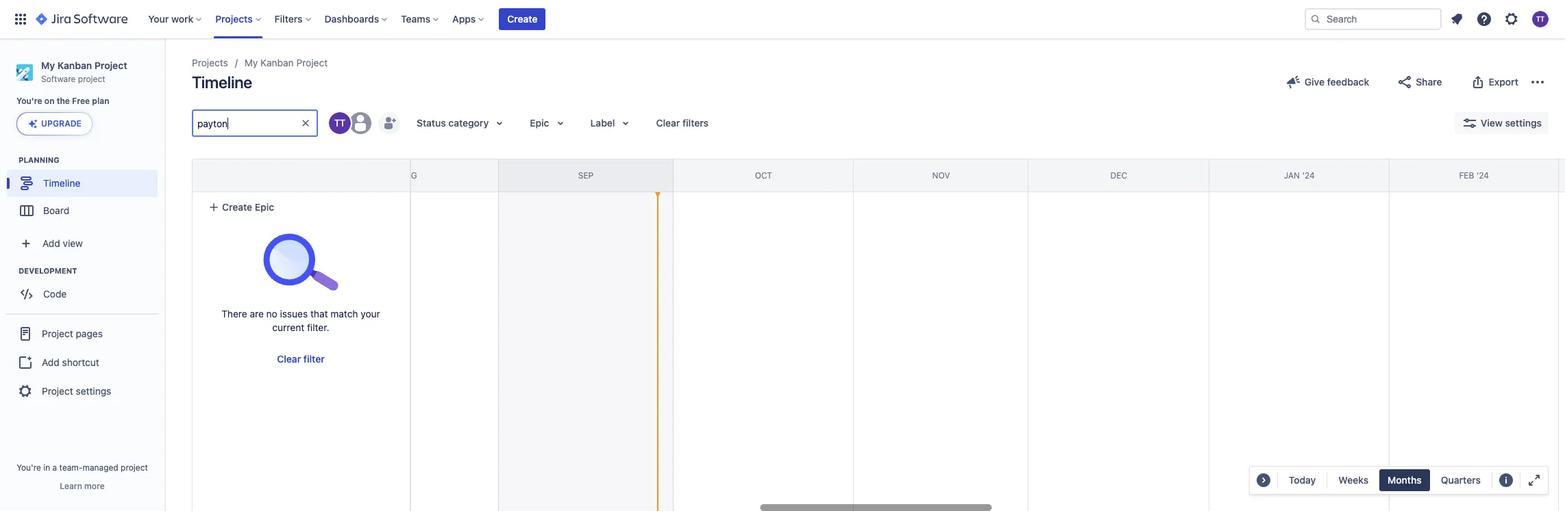 Task type: locate. For each thing, give the bounding box(es) containing it.
timeline down "projects" link
[[192, 73, 252, 92]]

1 horizontal spatial timeline
[[192, 73, 252, 92]]

filters
[[683, 117, 709, 129]]

1 horizontal spatial settings
[[1505, 117, 1542, 129]]

0 vertical spatial add
[[42, 238, 60, 249]]

my kanban project
[[245, 57, 328, 69]]

clear left 'filters'
[[656, 117, 680, 129]]

banner containing your work
[[0, 0, 1565, 38]]

feb '24
[[1459, 171, 1489, 181]]

code link
[[7, 281, 158, 309]]

1 vertical spatial timeline
[[43, 177, 80, 189]]

1 horizontal spatial '24
[[1477, 171, 1489, 181]]

timeline up board
[[43, 177, 80, 189]]

clear inside button
[[277, 354, 301, 365]]

kanban for my kanban project software project
[[57, 60, 92, 71]]

projects up "projects" link
[[215, 13, 253, 25]]

0 horizontal spatial settings
[[76, 386, 111, 397]]

you're for you're on the free plan
[[16, 96, 42, 106]]

enter full screen image
[[1526, 473, 1543, 489]]

in
[[43, 463, 50, 474]]

0 horizontal spatial kanban
[[57, 60, 92, 71]]

add inside button
[[42, 357, 59, 369]]

jira software image
[[36, 11, 128, 27], [36, 11, 128, 27]]

settings for view settings
[[1505, 117, 1542, 129]]

aug
[[400, 171, 417, 181]]

1 horizontal spatial epic
[[530, 117, 549, 129]]

clear filter button
[[269, 349, 333, 371]]

1 '24 from the left
[[1303, 171, 1315, 181]]

projects
[[215, 13, 253, 25], [192, 57, 228, 69]]

1 horizontal spatial create
[[507, 13, 538, 25]]

2 you're from the top
[[17, 463, 41, 474]]

planning
[[19, 156, 59, 165]]

project settings link
[[5, 377, 159, 407]]

terry turtle image
[[329, 112, 351, 134]]

no
[[266, 308, 277, 320]]

you're on the free plan
[[16, 96, 109, 106]]

1 horizontal spatial my
[[245, 57, 258, 69]]

months
[[1388, 475, 1422, 487]]

Search timeline text field
[[193, 111, 300, 136]]

kanban down filters
[[261, 57, 294, 69]]

teams button
[[397, 8, 444, 30]]

0 vertical spatial timeline
[[192, 73, 252, 92]]

feb
[[1459, 171, 1475, 181]]

0 vertical spatial settings
[[1505, 117, 1542, 129]]

1 vertical spatial clear
[[277, 354, 301, 365]]

there
[[222, 308, 247, 320]]

status category
[[417, 117, 489, 129]]

settings right view at top
[[1505, 117, 1542, 129]]

add
[[42, 238, 60, 249], [42, 357, 59, 369]]

0 vertical spatial you're
[[16, 96, 42, 106]]

1 horizontal spatial project
[[121, 463, 148, 474]]

epic inside button
[[255, 202, 274, 213]]

add view
[[42, 238, 83, 249]]

there are no issues that match your current filter.
[[222, 308, 380, 334]]

your
[[361, 308, 380, 320]]

project inside my kanban project software project
[[78, 74, 105, 84]]

team-
[[59, 463, 83, 474]]

clear inside button
[[656, 117, 680, 129]]

timeline link
[[7, 170, 158, 198]]

add inside dropdown button
[[42, 238, 60, 249]]

oct
[[755, 171, 772, 181]]

banner
[[0, 0, 1565, 38]]

1 vertical spatial you're
[[17, 463, 41, 474]]

0 vertical spatial projects
[[215, 13, 253, 25]]

managed
[[83, 463, 118, 474]]

view settings
[[1481, 117, 1542, 129]]

weeks button
[[1331, 470, 1377, 492]]

status
[[417, 117, 446, 129]]

0 horizontal spatial timeline
[[43, 177, 80, 189]]

project up plan
[[78, 74, 105, 84]]

projects link
[[192, 55, 228, 71]]

0 horizontal spatial project
[[78, 74, 105, 84]]

0 horizontal spatial my
[[41, 60, 55, 71]]

projects inside popup button
[[215, 13, 253, 25]]

0 horizontal spatial create
[[222, 202, 252, 213]]

my for my kanban project software project
[[41, 60, 55, 71]]

1 vertical spatial settings
[[76, 386, 111, 397]]

0 horizontal spatial '24
[[1303, 171, 1315, 181]]

my up software
[[41, 60, 55, 71]]

1 horizontal spatial clear
[[656, 117, 680, 129]]

'24 right jan
[[1303, 171, 1315, 181]]

projects for the projects popup button
[[215, 13, 253, 25]]

your
[[148, 13, 169, 25]]

project
[[78, 74, 105, 84], [121, 463, 148, 474]]

kanban inside my kanban project software project
[[57, 60, 92, 71]]

dashboards
[[325, 13, 379, 25]]

add left shortcut
[[42, 357, 59, 369]]

view settings button
[[1455, 112, 1549, 134]]

projects button
[[211, 8, 266, 30]]

settings down add shortcut button
[[76, 386, 111, 397]]

0 horizontal spatial clear
[[277, 354, 301, 365]]

0 vertical spatial create
[[507, 13, 538, 25]]

create for create epic
[[222, 202, 252, 213]]

kanban for my kanban project
[[261, 57, 294, 69]]

notifications image
[[1449, 11, 1465, 27]]

create inside primary element
[[507, 13, 538, 25]]

project down 'add shortcut'
[[42, 386, 73, 397]]

1 vertical spatial add
[[42, 357, 59, 369]]

sidebar navigation image
[[149, 55, 180, 82]]

1 horizontal spatial kanban
[[261, 57, 294, 69]]

that
[[310, 308, 328, 320]]

'24 right feb
[[1477, 171, 1489, 181]]

clear for clear filters
[[656, 117, 680, 129]]

sep
[[578, 171, 594, 181]]

projects right sidebar navigation icon at the left top
[[192, 57, 228, 69]]

feedback
[[1327, 76, 1370, 88]]

1 vertical spatial projects
[[192, 57, 228, 69]]

the
[[57, 96, 70, 106]]

clear left filter
[[277, 354, 301, 365]]

my
[[245, 57, 258, 69], [41, 60, 55, 71]]

kanban
[[261, 57, 294, 69], [57, 60, 92, 71]]

today button
[[1281, 470, 1324, 492]]

development image
[[2, 263, 19, 280]]

my right "projects" link
[[245, 57, 258, 69]]

share image
[[1397, 74, 1413, 90]]

2 '24 from the left
[[1477, 171, 1489, 181]]

epic inside popup button
[[530, 117, 549, 129]]

you're left in
[[17, 463, 41, 474]]

view settings image
[[1462, 115, 1478, 132]]

0 vertical spatial epic
[[530, 117, 549, 129]]

1 vertical spatial create
[[222, 202, 252, 213]]

my inside my kanban project software project
[[41, 60, 55, 71]]

settings inside "link"
[[76, 386, 111, 397]]

category
[[449, 117, 489, 129]]

add shortcut
[[42, 357, 99, 369]]

add left view
[[42, 238, 60, 249]]

0 vertical spatial clear
[[656, 117, 680, 129]]

0 vertical spatial project
[[78, 74, 105, 84]]

epic
[[530, 117, 549, 129], [255, 202, 274, 213]]

pages
[[76, 328, 103, 340]]

group
[[5, 314, 159, 411]]

project settings
[[42, 386, 111, 397]]

weeks
[[1339, 475, 1369, 487]]

1 you're from the top
[[16, 96, 42, 106]]

timeline
[[192, 73, 252, 92], [43, 177, 80, 189]]

'24
[[1303, 171, 1315, 181], [1477, 171, 1489, 181]]

search image
[[1310, 14, 1321, 25]]

settings
[[1505, 117, 1542, 129], [76, 386, 111, 397]]

you're left on
[[16, 96, 42, 106]]

primary element
[[8, 0, 1305, 38]]

add for add view
[[42, 238, 60, 249]]

'24 for jan '24
[[1303, 171, 1315, 181]]

project right managed
[[121, 463, 148, 474]]

0 horizontal spatial epic
[[255, 202, 274, 213]]

1 vertical spatial epic
[[255, 202, 274, 213]]

clear
[[656, 117, 680, 129], [277, 354, 301, 365]]

kanban up software
[[57, 60, 92, 71]]

code
[[43, 288, 67, 300]]

clear filters button
[[648, 112, 717, 134]]

project up plan
[[94, 60, 127, 71]]

settings inside popup button
[[1505, 117, 1542, 129]]

dashboards button
[[320, 8, 393, 30]]



Task type: vqa. For each thing, say whether or not it's contained in the screenshot.
approved
no



Task type: describe. For each thing, give the bounding box(es) containing it.
give
[[1305, 76, 1325, 88]]

match
[[331, 308, 358, 320]]

your profile and settings image
[[1533, 11, 1549, 27]]

label button
[[582, 112, 643, 134]]

my kanban project link
[[245, 55, 328, 71]]

1 vertical spatial project
[[121, 463, 148, 474]]

development
[[19, 267, 77, 276]]

share
[[1416, 76, 1442, 88]]

settings image
[[1504, 11, 1520, 27]]

add people image
[[381, 115, 398, 132]]

Search field
[[1305, 8, 1442, 30]]

appswitcher icon image
[[12, 11, 29, 27]]

current
[[272, 322, 304, 334]]

'24 for feb '24
[[1477, 171, 1489, 181]]

board
[[43, 205, 69, 217]]

your work button
[[144, 8, 207, 30]]

upgrade button
[[17, 113, 92, 135]]

label
[[590, 117, 615, 129]]

project pages link
[[5, 320, 159, 350]]

apps
[[452, 13, 476, 25]]

export button
[[1462, 71, 1527, 93]]

project inside my kanban project software project
[[94, 60, 127, 71]]

give feedback button
[[1277, 71, 1378, 93]]

learn more
[[60, 482, 105, 492]]

software
[[41, 74, 76, 84]]

timeline inside 'link'
[[43, 177, 80, 189]]

nov
[[932, 171, 950, 181]]

free
[[72, 96, 90, 106]]

add view button
[[8, 231, 156, 258]]

teams
[[401, 13, 431, 25]]

settings for project settings
[[76, 386, 111, 397]]

project down filters popup button at the top left
[[296, 57, 328, 69]]

quarters button
[[1433, 470, 1489, 492]]

work
[[171, 13, 193, 25]]

planning image
[[2, 152, 19, 169]]

project inside "link"
[[42, 386, 73, 397]]

board link
[[7, 198, 158, 225]]

shortcut
[[62, 357, 99, 369]]

help image
[[1476, 11, 1493, 27]]

learn
[[60, 482, 82, 492]]

create epic
[[222, 202, 274, 213]]

on
[[44, 96, 54, 106]]

create epic button
[[200, 195, 402, 220]]

clear filter
[[277, 354, 325, 365]]

add shortcut button
[[5, 350, 159, 377]]

group containing project pages
[[5, 314, 159, 411]]

create button
[[499, 8, 546, 30]]

view
[[1481, 117, 1503, 129]]

clear image
[[300, 118, 311, 129]]

development group
[[7, 266, 164, 313]]

projects for "projects" link
[[192, 57, 228, 69]]

filter
[[304, 354, 325, 365]]

filters button
[[270, 8, 316, 30]]

filters
[[275, 13, 303, 25]]

are
[[250, 308, 264, 320]]

jan '24
[[1284, 171, 1315, 181]]

quarters
[[1441, 475, 1481, 487]]

you're in a team-managed project
[[17, 463, 148, 474]]

filter.
[[307, 322, 329, 334]]

view
[[63, 238, 83, 249]]

apps button
[[448, 8, 490, 30]]

status category button
[[408, 112, 516, 134]]

add for add shortcut
[[42, 357, 59, 369]]

epic button
[[522, 112, 577, 134]]

issues
[[280, 308, 308, 320]]

share button
[[1389, 71, 1451, 93]]

unassigned image
[[350, 112, 371, 134]]

my kanban project software project
[[41, 60, 127, 84]]

plan
[[92, 96, 109, 106]]

today
[[1289, 475, 1316, 487]]

dec
[[1111, 171, 1127, 181]]

clear for clear filter
[[277, 354, 301, 365]]

months button
[[1380, 470, 1430, 492]]

more
[[84, 482, 105, 492]]

planning group
[[7, 155, 164, 229]]

project up 'add shortcut'
[[42, 328, 73, 340]]

clear filters
[[656, 117, 709, 129]]

learn more button
[[60, 482, 105, 493]]

your work
[[148, 13, 193, 25]]

give feedback
[[1305, 76, 1370, 88]]

upgrade
[[41, 119, 82, 129]]

export
[[1489, 76, 1519, 88]]

create for create
[[507, 13, 538, 25]]

jan
[[1284, 171, 1300, 181]]

a
[[53, 463, 57, 474]]

export icon image
[[1470, 74, 1486, 90]]

you're for you're in a team-managed project
[[17, 463, 41, 474]]

my for my kanban project
[[245, 57, 258, 69]]



